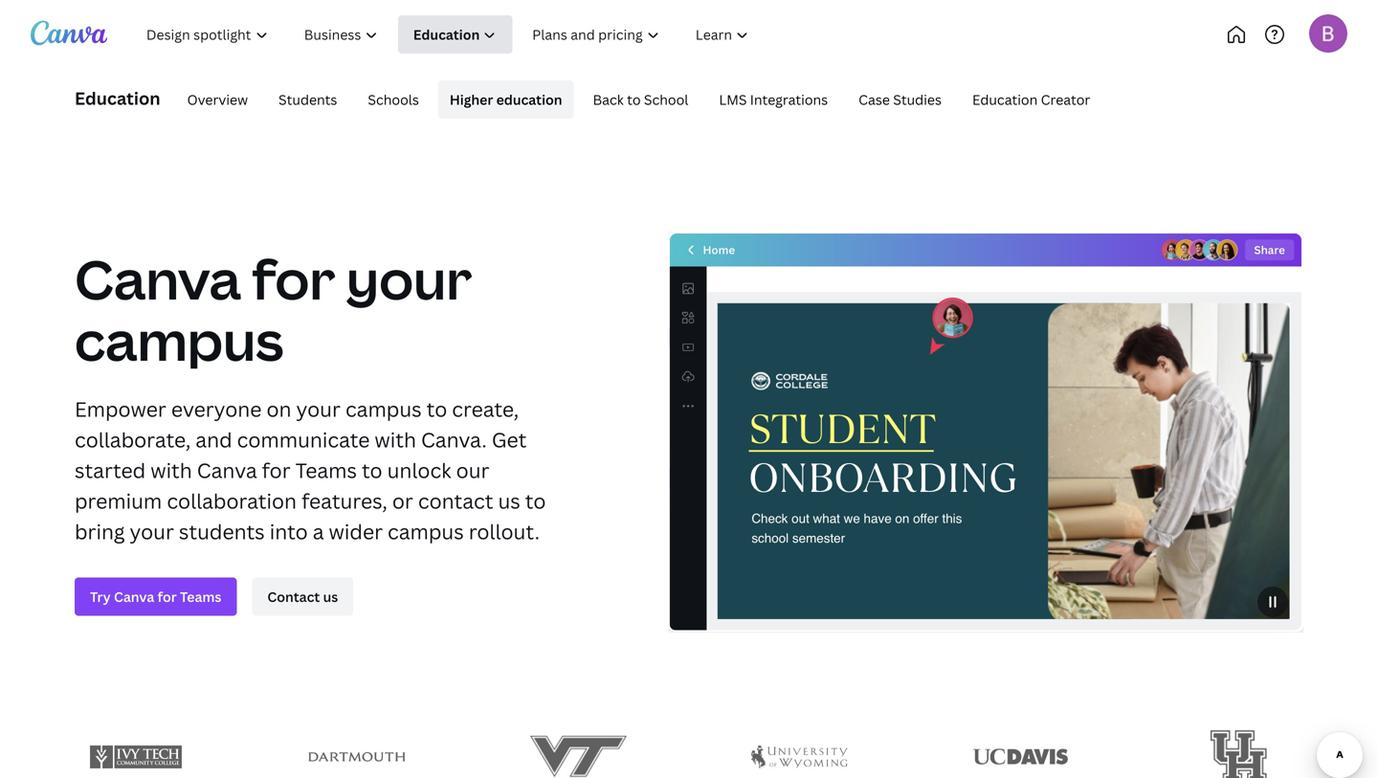 Task type: vqa. For each thing, say whether or not it's contained in the screenshot.
'DESIGN'
no



Task type: describe. For each thing, give the bounding box(es) containing it.
ben
[[959, 493, 977, 505]]

get
[[492, 426, 527, 453]]

have inside student onboarding check out what we have on offer this school semester
[[864, 511, 892, 526]]

rollout.
[[469, 518, 540, 545]]

what inside check out what we have on offer this school semester ben
[[813, 511, 840, 526]]

1 vertical spatial campus
[[346, 395, 422, 423]]

semester inside check out what we have on offer this school semester ben
[[792, 531, 845, 545]]

education for education
[[75, 87, 160, 110]]

this inside check out what we have on offer this school semester ben
[[942, 511, 962, 526]]

to right back
[[627, 90, 641, 109]]

school inside check out what we have on offer this school semester ben
[[752, 531, 789, 545]]

ivy tech image
[[88, 737, 184, 777]]

students link
[[267, 80, 349, 119]]

contact
[[418, 487, 493, 515]]

to up canva.
[[427, 395, 447, 423]]

this inside student onboarding check out what we have on offer this school semester
[[942, 511, 962, 526]]

canva inside empower everyone on your campus to create, collaborate, and communicate with canva. get started with canva for teams to unlock our premium collaboration features, or contact us to bring your students into a wider campus rollout.
[[197, 457, 257, 484]]

we inside student onboarding check out what we have on offer this school semester
[[844, 511, 860, 526]]

out inside check out what we have on offer this school semester ben
[[792, 511, 810, 526]]

a
[[313, 518, 324, 545]]

empower
[[75, 395, 166, 423]]

collaboration
[[167, 487, 297, 515]]

overview link
[[176, 80, 259, 119]]

check inside student onboarding check out what we have on offer this school semester
[[752, 511, 788, 526]]

bring
[[75, 518, 125, 545]]

2 vertical spatial campus
[[388, 518, 464, 545]]

for inside button
[[158, 588, 177, 606]]

on inside empower everyone on your campus to create, collaborate, and communicate with canva. get started with canva for teams to unlock our premium collaboration features, or contact us to bring your students into a wider campus rollout.
[[267, 395, 291, 423]]

case
[[859, 90, 890, 109]]

back to school link
[[582, 80, 700, 119]]

contact us
[[267, 588, 338, 606]]

lms
[[719, 90, 747, 109]]

on inside check out what we have on offer this school semester ben
[[895, 511, 910, 526]]

canva inside canva for your campus
[[75, 242, 241, 315]]

back to school
[[593, 90, 689, 109]]

higher education link
[[438, 80, 574, 119]]

university of houston image
[[1211, 716, 1274, 778]]

into
[[270, 518, 308, 545]]

integrations
[[750, 90, 828, 109]]

or
[[392, 487, 413, 515]]

started
[[75, 457, 146, 484]]

try
[[90, 588, 111, 606]]

education
[[496, 90, 562, 109]]

create,
[[452, 395, 519, 423]]

and
[[196, 426, 232, 453]]

higher
[[450, 90, 493, 109]]

virginia tech image
[[530, 713, 627, 778]]

schools
[[368, 90, 419, 109]]

onboarding for student onboarding
[[749, 450, 1017, 506]]

teams inside button
[[180, 588, 222, 606]]



Task type: locate. For each thing, give the bounding box(es) containing it.
0 horizontal spatial your
[[130, 518, 174, 545]]

canva inside button
[[114, 588, 154, 606]]

us right 'contact'
[[323, 588, 338, 606]]

for
[[252, 242, 335, 315], [262, 457, 291, 484], [158, 588, 177, 606]]

features,
[[302, 487, 388, 515]]

back
[[593, 90, 624, 109]]

top level navigation element
[[130, 15, 830, 54]]

premium
[[75, 487, 162, 515]]

teams up the features,
[[295, 457, 357, 484]]

we inside check out what we have on offer this school semester ben
[[844, 511, 860, 526]]

1 horizontal spatial your
[[296, 395, 341, 423]]

campus inside canva for your campus
[[75, 303, 284, 377]]

out
[[792, 511, 810, 526], [792, 511, 810, 526]]

contact us link
[[252, 578, 353, 616]]

have
[[864, 511, 892, 526], [864, 511, 892, 526]]

have inside check out what we have on offer this school semester ben
[[864, 511, 892, 526]]

education creator
[[972, 90, 1091, 109]]

try canva for teams
[[90, 588, 222, 606]]

students
[[179, 518, 265, 545]]

us inside the contact us link
[[323, 588, 338, 606]]

teams down "students"
[[180, 588, 222, 606]]

creator
[[1041, 90, 1091, 109]]

to up rollout. at the left of the page
[[525, 487, 546, 515]]

2 vertical spatial your
[[130, 518, 174, 545]]

contact
[[267, 588, 320, 606]]

offer
[[913, 511, 939, 526], [913, 511, 939, 526]]

campus up unlock
[[346, 395, 422, 423]]

this
[[942, 511, 962, 526], [942, 511, 962, 526]]

university of wyoming image
[[752, 737, 848, 777]]

student for student onboarding check out what we have on offer this school semester
[[749, 401, 936, 458]]

menu bar containing overview
[[168, 80, 1102, 119]]

communicate
[[237, 426, 370, 453]]

1 horizontal spatial us
[[498, 487, 520, 515]]

1 horizontal spatial with
[[375, 426, 416, 453]]

student onboarding check out what we have on offer this school semester
[[749, 401, 1017, 545]]

to up the features,
[[362, 457, 382, 484]]

us inside empower everyone on your campus to create, collaborate, and communicate with canva. get started with canva for teams to unlock our premium collaboration features, or contact us to bring your students into a wider campus rollout.
[[498, 487, 520, 515]]

check inside check out what we have on offer this school semester ben
[[752, 511, 788, 526]]

offer inside student onboarding check out what we have on offer this school semester
[[913, 511, 939, 526]]

canva for your campus
[[75, 242, 472, 377]]

studies
[[893, 90, 942, 109]]

campus
[[75, 303, 284, 377], [346, 395, 422, 423], [388, 518, 464, 545]]

dartmouth image
[[309, 742, 406, 772]]

try canva for teams button
[[75, 578, 237, 616]]

uc davis image
[[973, 740, 1069, 775]]

0 vertical spatial for
[[252, 242, 335, 315]]

school
[[752, 531, 789, 545], [752, 531, 789, 545]]

1 vertical spatial for
[[262, 457, 291, 484]]

everyone
[[171, 395, 262, 423]]

1 vertical spatial teams
[[180, 588, 222, 606]]

0 vertical spatial canva
[[75, 242, 241, 315]]

0 vertical spatial your
[[346, 242, 472, 315]]

overview
[[187, 90, 248, 109]]

canva
[[75, 242, 241, 315], [197, 457, 257, 484], [114, 588, 154, 606]]

with down collaborate, at the bottom left of page
[[150, 457, 192, 484]]

1 horizontal spatial teams
[[295, 457, 357, 484]]

0 horizontal spatial teams
[[180, 588, 222, 606]]

0 horizontal spatial us
[[323, 588, 338, 606]]

schools link
[[356, 80, 431, 119]]

canva.
[[421, 426, 487, 453]]

1 vertical spatial us
[[323, 588, 338, 606]]

student onboarding
[[749, 401, 1017, 506]]

onboarding
[[749, 450, 1017, 506], [749, 450, 1017, 506]]

case studies
[[859, 90, 942, 109]]

1 vertical spatial canva
[[197, 457, 257, 484]]

1 vertical spatial your
[[296, 395, 341, 423]]

with up unlock
[[375, 426, 416, 453]]

your inside canva for your campus
[[346, 242, 472, 315]]

teams inside empower everyone on your campus to create, collaborate, and communicate with canva. get started with canva for teams to unlock our premium collaboration features, or contact us to bring your students into a wider campus rollout.
[[295, 457, 357, 484]]

1 horizontal spatial education
[[972, 90, 1038, 109]]

on inside student onboarding check out what we have on offer this school semester
[[895, 511, 910, 526]]

school
[[644, 90, 689, 109]]

campus up everyone
[[75, 303, 284, 377]]

menu bar
[[168, 80, 1102, 119]]

unlock
[[387, 457, 451, 484]]

us
[[498, 487, 520, 515], [323, 588, 338, 606]]

our
[[456, 457, 490, 484]]

empower everyone on your campus to create, collaborate, and communicate with canva. get started with canva for teams to unlock our premium collaboration features, or contact us to bring your students into a wider campus rollout.
[[75, 395, 546, 545]]

education creator link
[[961, 80, 1102, 119]]

education for education creator
[[972, 90, 1038, 109]]

for inside empower everyone on your campus to create, collaborate, and communicate with canva. get started with canva for teams to unlock our premium collaboration features, or contact us to bring your students into a wider campus rollout.
[[262, 457, 291, 484]]

your
[[346, 242, 472, 315], [296, 395, 341, 423], [130, 518, 174, 545]]

check out what we have on offer this school semester ben
[[752, 493, 977, 545]]

education
[[75, 87, 160, 110], [972, 90, 1038, 109]]

case studies link
[[847, 80, 953, 119]]

collaborate,
[[75, 426, 191, 453]]

semester
[[792, 531, 845, 545], [792, 531, 845, 545]]

wider
[[329, 518, 383, 545]]

student inside student onboarding check out what we have on offer this school semester
[[749, 401, 936, 458]]

lms integrations link
[[708, 80, 840, 119]]

semester inside student onboarding check out what we have on offer this school semester
[[792, 531, 845, 545]]

teams
[[295, 457, 357, 484], [180, 588, 222, 606]]

school inside student onboarding check out what we have on offer this school semester
[[752, 531, 789, 545]]

check
[[752, 511, 788, 526], [752, 511, 788, 526]]

we
[[844, 511, 860, 526], [844, 511, 860, 526]]

what inside student onboarding check out what we have on offer this school semester
[[813, 511, 840, 526]]

on
[[267, 395, 291, 423], [895, 511, 910, 526], [895, 511, 910, 526]]

us up rollout. at the left of the page
[[498, 487, 520, 515]]

student
[[749, 401, 936, 458], [749, 401, 936, 458]]

higher education
[[450, 90, 562, 109]]

2 vertical spatial canva
[[114, 588, 154, 606]]

students
[[279, 90, 337, 109]]

1 vertical spatial with
[[150, 457, 192, 484]]

0 vertical spatial with
[[375, 426, 416, 453]]

for inside canva for your campus
[[252, 242, 335, 315]]

campus down or
[[388, 518, 464, 545]]

0 horizontal spatial with
[[150, 457, 192, 484]]

0 vertical spatial teams
[[295, 457, 357, 484]]

lms integrations
[[719, 90, 828, 109]]

what
[[813, 511, 840, 526], [813, 511, 840, 526]]

2 vertical spatial for
[[158, 588, 177, 606]]

0 vertical spatial us
[[498, 487, 520, 515]]

0 vertical spatial campus
[[75, 303, 284, 377]]

offer inside check out what we have on offer this school semester ben
[[913, 511, 939, 526]]

with
[[375, 426, 416, 453], [150, 457, 192, 484]]

student inside student onboarding
[[749, 401, 936, 458]]

2 horizontal spatial your
[[346, 242, 472, 315]]

0 horizontal spatial education
[[75, 87, 160, 110]]

to
[[627, 90, 641, 109], [427, 395, 447, 423], [362, 457, 382, 484], [525, 487, 546, 515]]

student for student onboarding
[[749, 401, 936, 458]]

onboarding for student onboarding check out what we have on offer this school semester
[[749, 450, 1017, 506]]

out inside student onboarding check out what we have on offer this school semester
[[792, 511, 810, 526]]



